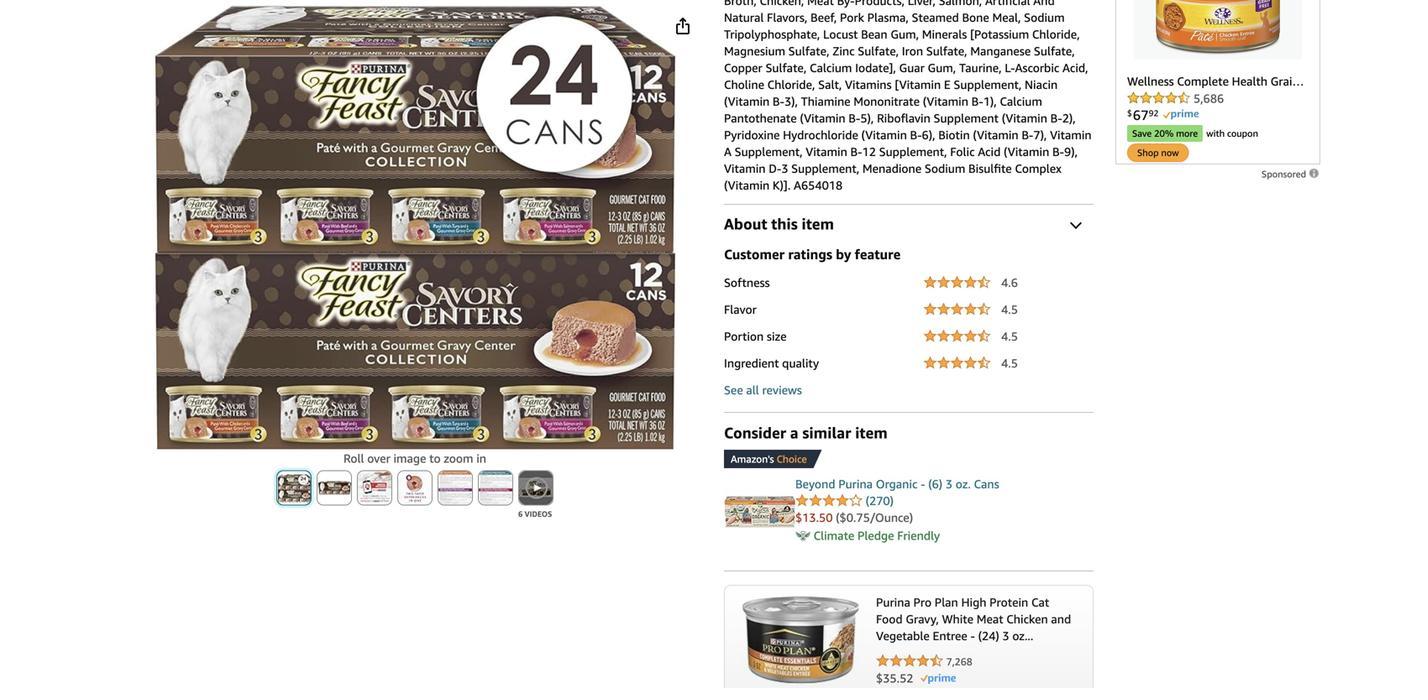 Task type: vqa. For each thing, say whether or not it's contained in the screenshot.
'reviews'
yes



Task type: locate. For each thing, give the bounding box(es) containing it.
size
[[767, 330, 787, 344]]

None submit
[[277, 471, 311, 505], [318, 471, 351, 505], [358, 471, 391, 505], [398, 471, 432, 505], [438, 471, 472, 505], [479, 471, 512, 505], [519, 471, 553, 505], [277, 471, 311, 505], [318, 471, 351, 505], [358, 471, 391, 505], [398, 471, 432, 505], [438, 471, 472, 505], [479, 471, 512, 505], [519, 471, 553, 505]]

friendly
[[897, 529, 940, 543]]

(270)
[[866, 494, 894, 508]]

a
[[790, 424, 799, 442]]

2 vertical spatial 4.5
[[1001, 357, 1018, 370]]

3 4.5 from the top
[[1001, 357, 1018, 370]]

in
[[476, 452, 486, 466]]

cans
[[974, 478, 999, 491]]

about this item
[[724, 215, 834, 233]]

roll over image to zoom in
[[344, 452, 486, 466]]

ingredient quality
[[724, 357, 819, 370]]

1 4.5 from the top
[[1001, 303, 1018, 317]]

item right the similar
[[855, 424, 888, 442]]

4.5
[[1001, 303, 1018, 317], [1001, 330, 1018, 344], [1001, 357, 1018, 370]]

purina fancy feast pate wet cat food variety pack, savory centers - (2 packs of 12) 3 oz. pull-top cans image
[[154, 3, 676, 450]]

6
[[518, 510, 523, 519]]

4.5 for size
[[1001, 330, 1018, 344]]

0 horizontal spatial item
[[802, 215, 834, 233]]

organic
[[876, 478, 918, 491]]

see all reviews link
[[724, 383, 802, 397]]

0 vertical spatial 4.5
[[1001, 303, 1018, 317]]

customer
[[724, 247, 785, 262]]

4.5 for quality
[[1001, 357, 1018, 370]]

1 vertical spatial item
[[855, 424, 888, 442]]

portion size
[[724, 330, 787, 344]]

videos
[[525, 510, 552, 519]]

ingredient
[[724, 357, 779, 370]]

item inside dropdown button
[[802, 215, 834, 233]]

4.6
[[1001, 276, 1018, 290]]

1 vertical spatial 4.5
[[1001, 330, 1018, 344]]

over
[[367, 452, 390, 466]]

2 4.5 from the top
[[1001, 330, 1018, 344]]

roll
[[344, 452, 364, 466]]

item up customer ratings by feature
[[802, 215, 834, 233]]

1 horizontal spatial item
[[855, 424, 888, 442]]

item
[[802, 215, 834, 233], [855, 424, 888, 442]]

amazon's choice
[[731, 454, 807, 465]]

leave feedback on sponsored ad element
[[1262, 169, 1320, 180]]

beyond purina organic - (6) 3 oz. cans link
[[795, 478, 999, 491]]

climate pledge friendly image
[[795, 529, 811, 544]]

quality
[[782, 357, 819, 370]]

consider a similar item
[[724, 424, 888, 442]]

sponsored link
[[1262, 168, 1320, 180]]

0 vertical spatial item
[[802, 215, 834, 233]]



Task type: describe. For each thing, give the bounding box(es) containing it.
climate pledge friendly
[[814, 529, 940, 543]]

beyond purina organic - (6) 3 oz. cans
[[795, 478, 999, 491]]

$13.50
[[795, 511, 833, 525]]

reviews
[[762, 383, 802, 397]]

flavor
[[724, 303, 757, 317]]

beyond
[[795, 478, 835, 491]]

about this item button
[[724, 214, 1094, 234]]

sponsored
[[1262, 169, 1309, 180]]

about
[[724, 215, 767, 233]]

portion
[[724, 330, 764, 344]]

-
[[921, 478, 925, 491]]

softness
[[724, 276, 770, 290]]

customer ratings by feature
[[724, 247, 901, 262]]

purina
[[838, 478, 873, 491]]

by
[[836, 247, 851, 262]]

3
[[946, 478, 953, 491]]

this
[[771, 215, 798, 233]]

consider
[[724, 424, 786, 442]]

see all reviews
[[724, 383, 802, 397]]

6 videos
[[518, 510, 552, 519]]

ratings
[[788, 247, 832, 262]]

to
[[429, 452, 441, 466]]

($0.75/ounce)
[[836, 511, 913, 525]]

(6)
[[928, 478, 943, 491]]

climate
[[814, 529, 855, 543]]

feature
[[855, 247, 901, 262]]

$13.50 ($0.75/ounce)
[[795, 511, 913, 525]]

see
[[724, 383, 743, 397]]

all
[[746, 383, 759, 397]]

image
[[394, 452, 426, 466]]

section expand image
[[1070, 217, 1082, 229]]

choice
[[777, 454, 807, 465]]

oz.
[[956, 478, 971, 491]]

pledge
[[858, 529, 894, 543]]

zoom
[[444, 452, 473, 466]]

(270) link
[[866, 494, 894, 508]]

similar
[[802, 424, 851, 442]]

amazon's
[[731, 454, 774, 465]]



